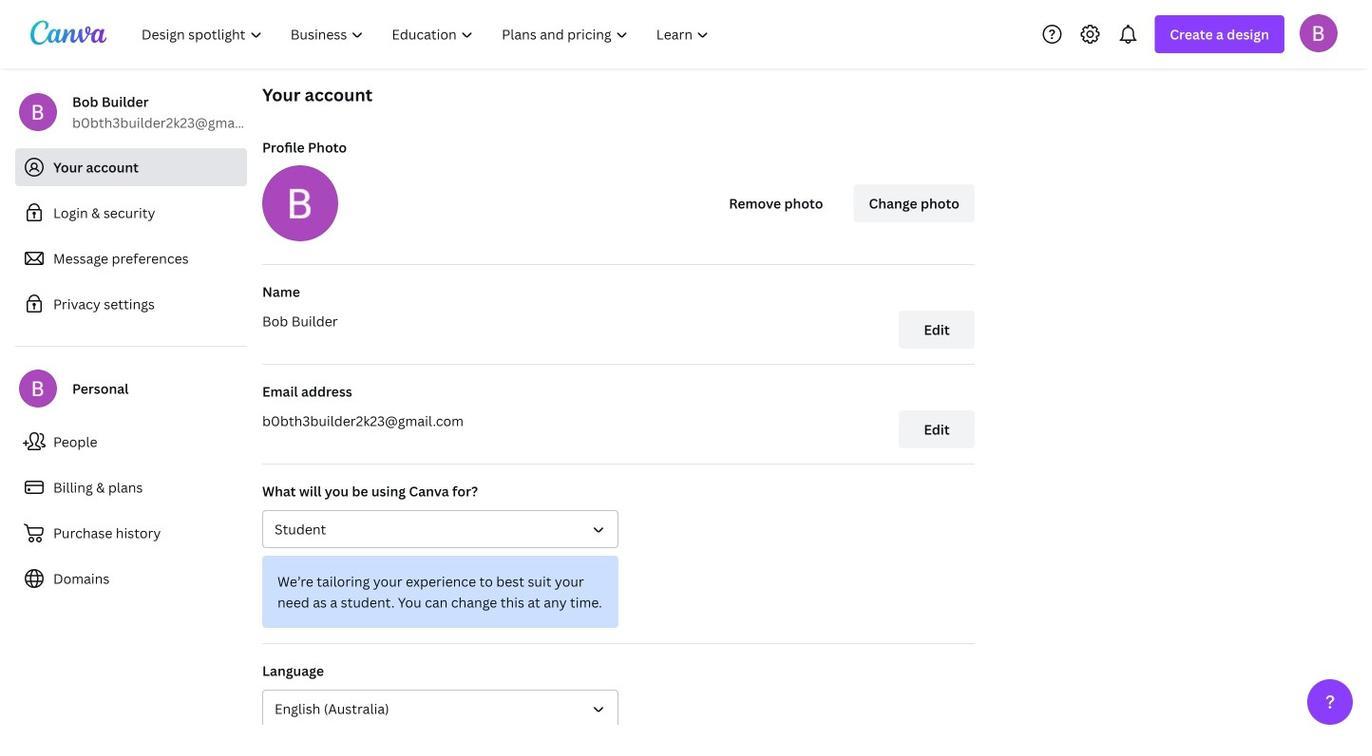 Task type: describe. For each thing, give the bounding box(es) containing it.
Language: English (Australia) button
[[262, 690, 619, 728]]



Task type: vqa. For each thing, say whether or not it's contained in the screenshot.
BOB BUILDER image
yes



Task type: locate. For each thing, give the bounding box(es) containing it.
None button
[[262, 510, 619, 548]]

top level navigation element
[[129, 15, 726, 53]]

bob builder image
[[1300, 14, 1338, 52]]



